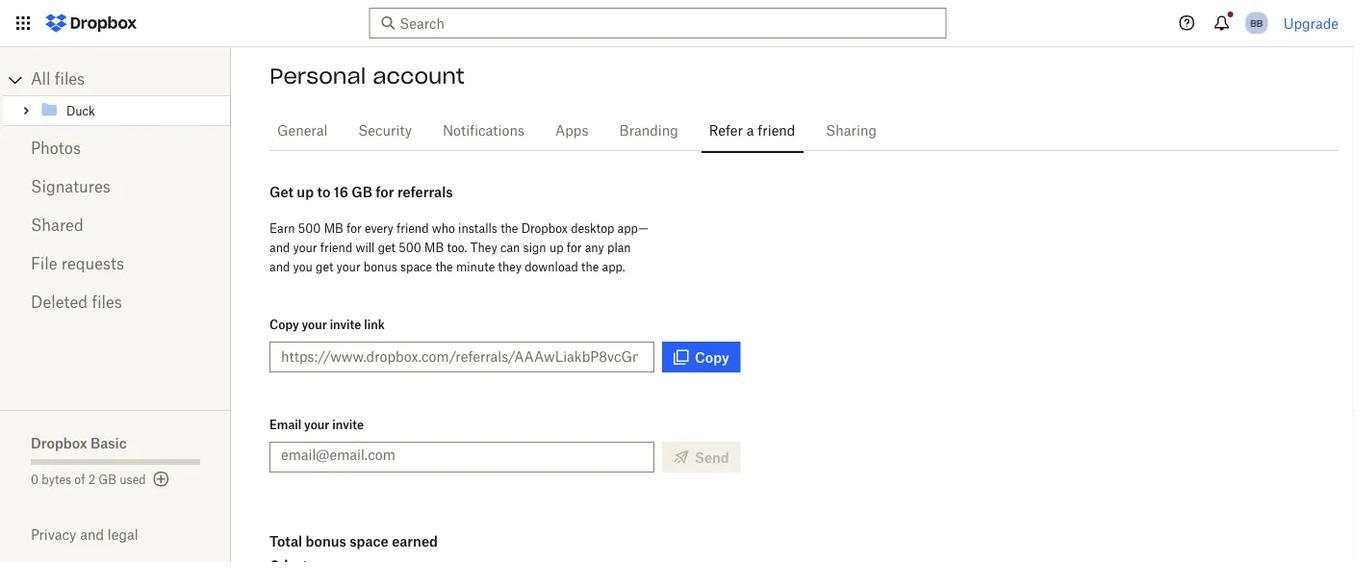 Task type: vqa. For each thing, say whether or not it's contained in the screenshot.
JS
no



Task type: locate. For each thing, give the bounding box(es) containing it.
files down 'file requests' link
[[92, 296, 122, 311]]

privacy and legal
[[31, 527, 138, 543]]

1 vertical spatial gb
[[99, 475, 116, 486]]

copy
[[270, 317, 299, 332], [695, 349, 729, 365]]

1 vertical spatial space
[[350, 533, 389, 549]]

and left you
[[270, 259, 290, 274]]

files right all
[[55, 72, 85, 88]]

2 horizontal spatial the
[[581, 259, 599, 274]]

and down earn
[[270, 240, 290, 255]]

space down who
[[400, 259, 432, 274]]

invite right email
[[332, 417, 364, 432]]

0 vertical spatial 500
[[298, 221, 321, 235]]

email your invite
[[270, 417, 364, 432]]

your right email
[[304, 417, 330, 432]]

2 vertical spatial friend
[[320, 240, 353, 255]]

files inside tree
[[55, 72, 85, 88]]

1 horizontal spatial up
[[550, 240, 564, 255]]

mb down who
[[425, 240, 444, 255]]

0 vertical spatial copy
[[270, 317, 299, 332]]

any
[[585, 240, 604, 255]]

friend left 'will'
[[320, 240, 353, 255]]

the
[[501, 221, 518, 235], [436, 259, 453, 274], [581, 259, 599, 274]]

copy for copy your invite link
[[270, 317, 299, 332]]

0 vertical spatial and
[[270, 240, 290, 255]]

notifications tab
[[435, 108, 532, 154]]

dropbox basic
[[31, 435, 127, 451]]

privacy and legal link
[[31, 527, 231, 543]]

0
[[31, 475, 39, 486]]

tab list containing general
[[270, 105, 1339, 154]]

0 horizontal spatial bonus
[[306, 533, 346, 549]]

app—
[[618, 221, 649, 235]]

2 horizontal spatial friend
[[758, 124, 795, 138]]

0 horizontal spatial space
[[350, 533, 389, 549]]

0 horizontal spatial up
[[297, 183, 314, 200]]

0 vertical spatial up
[[297, 183, 314, 200]]

shared link
[[31, 207, 200, 245]]

refer
[[709, 124, 743, 138]]

basic
[[90, 435, 127, 451]]

who
[[432, 221, 455, 235]]

1 horizontal spatial bonus
[[364, 259, 397, 274]]

dropbox
[[521, 221, 568, 235], [31, 435, 87, 451]]

all files tree
[[3, 64, 231, 126]]

a
[[747, 124, 754, 138]]

1 vertical spatial get
[[316, 259, 333, 274]]

0 bytes of 2 gb used
[[31, 475, 146, 486]]

copy button
[[662, 342, 741, 373]]

0 horizontal spatial for
[[347, 221, 362, 235]]

0 vertical spatial friend
[[758, 124, 795, 138]]

1 vertical spatial for
[[347, 221, 362, 235]]

1 horizontal spatial dropbox
[[521, 221, 568, 235]]

too.
[[447, 240, 467, 255]]

dropbox up "sign"
[[521, 221, 568, 235]]

and left legal
[[80, 527, 104, 543]]

1 vertical spatial invite
[[332, 417, 364, 432]]

500 right earn
[[298, 221, 321, 235]]

copy inside button
[[695, 349, 729, 365]]

get more space image
[[150, 468, 173, 491]]

space left earned
[[350, 533, 389, 549]]

gb right 16
[[352, 183, 372, 200]]

0 horizontal spatial gb
[[99, 475, 116, 486]]

1 horizontal spatial the
[[501, 221, 518, 235]]

gb right 2 in the bottom left of the page
[[99, 475, 116, 486]]

invite left link
[[330, 317, 361, 332]]

get
[[270, 183, 294, 200]]

apps
[[555, 124, 589, 138]]

apps tab
[[548, 108, 596, 154]]

1 horizontal spatial files
[[92, 296, 122, 311]]

mb
[[324, 221, 343, 235], [425, 240, 444, 255]]

2
[[88, 475, 95, 486]]

1 horizontal spatial gb
[[352, 183, 372, 200]]

1 horizontal spatial get
[[378, 240, 396, 255]]

mb down 16
[[324, 221, 343, 235]]

file
[[31, 257, 57, 272]]

0 horizontal spatial files
[[55, 72, 85, 88]]

account
[[373, 63, 465, 90]]

duck
[[66, 106, 95, 117]]

gb for 16
[[352, 183, 372, 200]]

0 vertical spatial mb
[[324, 221, 343, 235]]

file requests link
[[31, 245, 200, 284]]

bonus right "total"
[[306, 533, 346, 549]]

dropbox up the bytes
[[31, 435, 87, 451]]

0 vertical spatial bonus
[[364, 259, 397, 274]]

1 vertical spatial mb
[[425, 240, 444, 255]]

for up 'will'
[[347, 221, 362, 235]]

and
[[270, 240, 290, 255], [270, 259, 290, 274], [80, 527, 104, 543]]

0 vertical spatial invite
[[330, 317, 361, 332]]

your
[[293, 240, 317, 255], [337, 259, 361, 274], [302, 317, 327, 332], [304, 417, 330, 432]]

the up the can
[[501, 221, 518, 235]]

total bonus space earned
[[270, 533, 438, 549]]

minute
[[456, 259, 495, 274]]

earned
[[392, 533, 438, 549]]

500 right 'will'
[[399, 240, 421, 255]]

get down every
[[378, 240, 396, 255]]

1 vertical spatial friend
[[397, 221, 429, 235]]

all files
[[31, 72, 85, 88]]

space
[[400, 259, 432, 274], [350, 533, 389, 549]]

tab list
[[270, 105, 1339, 154]]

1 vertical spatial bonus
[[306, 533, 346, 549]]

for up every
[[376, 183, 394, 200]]

global header element
[[0, 0, 1354, 47]]

the down too.
[[436, 259, 453, 274]]

0 vertical spatial space
[[400, 259, 432, 274]]

friend left who
[[397, 221, 429, 235]]

space inside earn 500 mb for every friend who installs the dropbox desktop app— and your friend will get 500 mb too. they can sign up for any plan and you get your bonus space the minute they download the app.
[[400, 259, 432, 274]]

1 vertical spatial dropbox
[[31, 435, 87, 451]]

deleted
[[31, 296, 88, 311]]

up left 'to'
[[297, 183, 314, 200]]

0 vertical spatial gb
[[352, 183, 372, 200]]

the down any
[[581, 259, 599, 274]]

0 vertical spatial files
[[55, 72, 85, 88]]

files
[[55, 72, 85, 88], [92, 296, 122, 311]]

of
[[74, 475, 85, 486]]

friend right a
[[758, 124, 795, 138]]

1 vertical spatial copy
[[695, 349, 729, 365]]

files for all files
[[55, 72, 85, 88]]

0 vertical spatial for
[[376, 183, 394, 200]]

1 horizontal spatial 500
[[399, 240, 421, 255]]

gb
[[352, 183, 372, 200], [99, 475, 116, 486]]

up up download
[[550, 240, 564, 255]]

security tab
[[351, 108, 420, 154]]

1 horizontal spatial space
[[400, 259, 432, 274]]

1 vertical spatial and
[[270, 259, 290, 274]]

gb for 2
[[99, 475, 116, 486]]

2 vertical spatial for
[[567, 240, 582, 255]]

for left any
[[567, 240, 582, 255]]

personal account
[[270, 63, 465, 90]]

upgrade
[[1284, 15, 1339, 31]]

get right you
[[316, 259, 333, 274]]

0 horizontal spatial copy
[[270, 317, 299, 332]]

for
[[376, 183, 394, 200], [347, 221, 362, 235], [567, 240, 582, 255]]

1 horizontal spatial copy
[[695, 349, 729, 365]]

all
[[31, 72, 50, 88]]

friend
[[758, 124, 795, 138], [397, 221, 429, 235], [320, 240, 353, 255]]

they
[[498, 259, 522, 274]]

1 vertical spatial up
[[550, 240, 564, 255]]

earn
[[270, 221, 295, 235]]

bonus down 'will'
[[364, 259, 397, 274]]

get
[[378, 240, 396, 255], [316, 259, 333, 274]]

0 horizontal spatial friend
[[320, 240, 353, 255]]

deleted files link
[[31, 284, 200, 322]]

you
[[293, 259, 313, 274]]

0 vertical spatial dropbox
[[521, 221, 568, 235]]

requests
[[61, 257, 124, 272]]

up
[[297, 183, 314, 200], [550, 240, 564, 255]]

bonus
[[364, 259, 397, 274], [306, 533, 346, 549]]

refer a friend
[[709, 124, 795, 138]]

invite
[[330, 317, 361, 332], [332, 417, 364, 432]]

general tab
[[270, 108, 335, 154]]

500
[[298, 221, 321, 235], [399, 240, 421, 255]]

None text field
[[281, 346, 638, 367]]

1 vertical spatial files
[[92, 296, 122, 311]]

referrals
[[397, 183, 453, 200]]



Task type: describe. For each thing, give the bounding box(es) containing it.
signatures link
[[31, 168, 200, 207]]

branding
[[619, 124, 678, 138]]

plan
[[607, 240, 631, 255]]

link
[[364, 317, 385, 332]]

up inside earn 500 mb for every friend who installs the dropbox desktop app— and your friend will get 500 mb too. they can sign up for any plan and you get your bonus space the minute they download the app.
[[550, 240, 564, 255]]

copy for copy
[[695, 349, 729, 365]]

copy your invite link
[[270, 317, 385, 332]]

personal
[[270, 63, 366, 90]]

dropbox inside earn 500 mb for every friend who installs the dropbox desktop app— and your friend will get 500 mb too. they can sign up for any plan and you get your bonus space the minute they download the app.
[[521, 221, 568, 235]]

bonus inside earn 500 mb for every friend who installs the dropbox desktop app— and your friend will get 500 mb too. they can sign up for any plan and you get your bonus space the minute they download the app.
[[364, 259, 397, 274]]

they
[[470, 240, 497, 255]]

privacy
[[31, 527, 76, 543]]

refer a friend tab
[[701, 108, 803, 154]]

notifications
[[443, 124, 525, 138]]

earn 500 mb for every friend who installs the dropbox desktop app— and your friend will get 500 mb too. they can sign up for any plan and you get your bonus space the minute they download the app.
[[270, 221, 649, 274]]

your down you
[[302, 317, 327, 332]]

invite for copy your invite link
[[330, 317, 361, 332]]

1 horizontal spatial mb
[[425, 240, 444, 255]]

signatures
[[31, 180, 110, 195]]

file requests
[[31, 257, 124, 272]]

0 horizontal spatial 500
[[298, 221, 321, 235]]

every
[[365, 221, 393, 235]]

sharing
[[826, 124, 877, 138]]

desktop
[[571, 221, 614, 235]]

app.
[[602, 259, 625, 274]]

2 horizontal spatial for
[[567, 240, 582, 255]]

1 horizontal spatial for
[[376, 183, 394, 200]]

legal
[[108, 527, 138, 543]]

general
[[277, 124, 328, 138]]

1 horizontal spatial friend
[[397, 221, 429, 235]]

duck link
[[39, 99, 227, 122]]

sharing tab
[[819, 108, 885, 154]]

installs
[[458, 221, 498, 235]]

Email your invite text field
[[281, 444, 643, 465]]

1 vertical spatial 500
[[399, 240, 421, 255]]

photos link
[[31, 130, 200, 168]]

bb
[[1251, 17, 1263, 29]]

get up to 16 gb for referrals
[[270, 183, 453, 200]]

can
[[500, 240, 520, 255]]

email
[[270, 417, 301, 432]]

download
[[525, 259, 578, 274]]

friend inside refer a friend tab
[[758, 124, 795, 138]]

0 horizontal spatial mb
[[324, 221, 343, 235]]

photos
[[31, 141, 81, 157]]

all files link
[[31, 64, 231, 95]]

dropbox logo - go to the homepage image
[[39, 8, 143, 39]]

upgrade link
[[1284, 15, 1339, 31]]

2 vertical spatial and
[[80, 527, 104, 543]]

bb button
[[1241, 8, 1272, 39]]

0 horizontal spatial the
[[436, 259, 453, 274]]

files for deleted files
[[92, 296, 122, 311]]

shared
[[31, 219, 83, 234]]

0 vertical spatial get
[[378, 240, 396, 255]]

to
[[317, 183, 330, 200]]

total
[[270, 533, 302, 549]]

sign
[[523, 240, 546, 255]]

your down 'will'
[[337, 259, 361, 274]]

bytes
[[42, 475, 71, 486]]

16
[[334, 183, 348, 200]]

0 horizontal spatial dropbox
[[31, 435, 87, 451]]

security
[[358, 124, 412, 138]]

0 horizontal spatial get
[[316, 259, 333, 274]]

used
[[120, 475, 146, 486]]

will
[[356, 240, 375, 255]]

branding tab
[[612, 108, 686, 154]]

Search text field
[[400, 13, 911, 34]]

deleted files
[[31, 296, 122, 311]]

your up you
[[293, 240, 317, 255]]

invite for email your invite
[[332, 417, 364, 432]]



